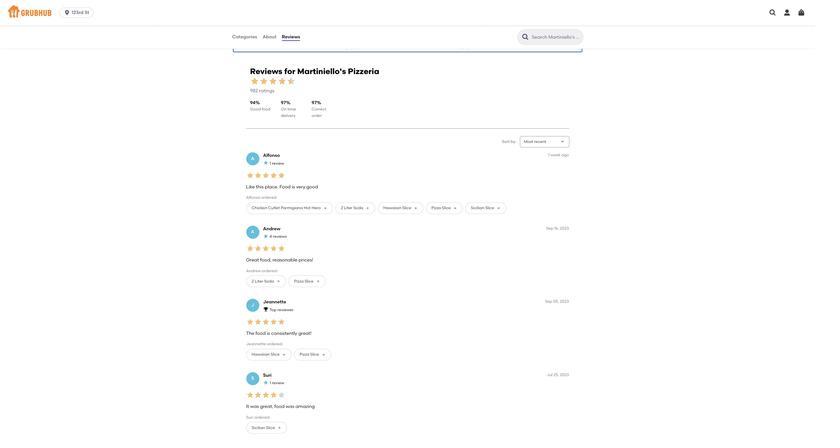 Task type: vqa. For each thing, say whether or not it's contained in the screenshot.
"A"
yes



Task type: locate. For each thing, give the bounding box(es) containing it.
pizza slice for consistently
[[300, 353, 319, 357]]

not up search martiniello's pizzeria search field
[[538, 25, 544, 30]]

97
[[281, 100, 286, 106], [312, 100, 317, 106]]

1 vertical spatial suri
[[246, 416, 253, 420]]

2 subscription pass image from the left
[[358, 17, 364, 22]]

0 vertical spatial reviews
[[282, 34, 300, 40]]

reviews right the about
[[282, 34, 300, 40]]

not enough ratings for gyro
[[421, 25, 458, 30]]

reviews for reviews for martiniello's pizzeria
[[250, 67, 282, 76]]

andrew up 4
[[263, 226, 281, 232]]

andrew down great
[[246, 269, 261, 274]]

hawaiian slice
[[384, 206, 411, 211], [252, 353, 280, 357]]

97 up on
[[281, 100, 286, 106]]

ago
[[562, 153, 569, 158]]

1 horizontal spatial sicilian slice button
[[466, 203, 506, 214]]

1 review from the top
[[272, 161, 284, 166]]

1 a from the top
[[251, 156, 254, 162]]

2 down andrew ordered:
[[252, 279, 254, 284]]

1 for like this place. food is very good
[[270, 161, 271, 166]]

3 2023 from the top
[[560, 373, 569, 378]]

1 vertical spatial pizza slice
[[294, 279, 314, 284]]

2 vertical spatial pizza slice button
[[294, 349, 331, 361]]

food right the great,
[[274, 405, 285, 410]]

is
[[292, 185, 295, 190], [267, 331, 270, 337]]

0 vertical spatial 2 liter soda
[[341, 206, 363, 211]]

reviews inside reviews button
[[282, 34, 300, 40]]

2 not from the left
[[538, 25, 544, 30]]

1 subscription pass image from the left
[[241, 17, 248, 22]]

4.11
[[241, 31, 247, 36]]

not for chinese
[[538, 25, 544, 30]]

1 vertical spatial sicilian slice button
[[246, 423, 287, 435]]

1 horizontal spatial sicilian
[[471, 206, 484, 211]]

ratings left closed
[[444, 25, 458, 30]]

15–25 min
[[358, 25, 376, 30]]

not enough ratings for chinese
[[538, 25, 574, 30]]

sicilian slice
[[471, 206, 494, 211], [252, 426, 275, 431]]

2 liter soda button
[[335, 203, 375, 214], [246, 276, 286, 288]]

0 vertical spatial review
[[272, 161, 284, 166]]

0 horizontal spatial alfonso
[[246, 196, 260, 200]]

1 horizontal spatial ratings
[[444, 25, 458, 30]]

trophy icon image
[[263, 307, 268, 313]]

ratings right 982
[[259, 88, 274, 94]]

2 svg image from the left
[[783, 9, 791, 17]]

alfonso up place.
[[263, 153, 280, 159]]

chicken cutlet parmigiana hot hero
[[252, 206, 321, 211]]

0 horizontal spatial subscription pass image
[[241, 17, 248, 22]]

ratings
[[444, 25, 458, 30], [561, 25, 574, 30], [259, 88, 274, 94]]

1 vertical spatial jeannette
[[246, 342, 266, 347]]

1 horizontal spatial svg image
[[783, 9, 791, 17]]

1 vertical spatial 2023
[[560, 300, 569, 304]]

consistently
[[271, 331, 297, 337]]

2 horizontal spatial ratings
[[561, 25, 574, 30]]

1 horizontal spatial hawaiian slice button
[[378, 203, 423, 214]]

1 vertical spatial a
[[251, 230, 254, 235]]

a up like
[[251, 156, 254, 162]]

svg image
[[769, 9, 777, 17], [783, 9, 791, 17], [798, 9, 806, 17]]

97 for 97 correct order
[[312, 100, 317, 106]]

2 liter soda
[[341, 206, 363, 211], [252, 279, 274, 284]]

ratings up search martiniello's pizzeria search field
[[561, 25, 574, 30]]

enough for chinese
[[545, 25, 560, 30]]

sep left the 05,
[[545, 300, 552, 304]]

1 horizontal spatial not
[[538, 25, 544, 30]]

2 right hero on the top of the page
[[341, 206, 343, 211]]

review up "it was great, food was amazing" on the bottom left of the page
[[272, 381, 284, 386]]

not down main navigation navigation
[[421, 25, 428, 30]]

Search Martiniello's Pizzeria search field
[[531, 34, 581, 40]]

2023 right 25,
[[560, 373, 569, 378]]

1 vertical spatial pizza slice button
[[289, 276, 326, 288]]

enough down main navigation navigation
[[429, 25, 444, 30]]

ordered: down food, at the bottom of page
[[262, 269, 278, 274]]

123rd
[[72, 10, 83, 15]]

2 not enough ratings from the left
[[538, 25, 574, 30]]

food inside 94 good food
[[262, 107, 270, 112]]

2 horizontal spatial svg image
[[798, 9, 806, 17]]

0 vertical spatial 1 review
[[270, 161, 284, 166]]

sort by:
[[502, 140, 516, 144]]

pizza for pizza slice button related to great food, reasonable prices!
[[294, 279, 304, 284]]

min right 30–40
[[254, 25, 261, 30]]

2023
[[560, 226, 569, 231], [560, 300, 569, 304], [560, 373, 569, 378]]

1
[[548, 153, 550, 158], [270, 161, 271, 166], [270, 381, 271, 386]]

enough up search martiniello's pizzeria search field
[[545, 25, 560, 30]]

chinese
[[483, 17, 499, 22]]

the food is consistently great!
[[246, 331, 312, 337]]

andrew for andrew ordered:
[[246, 269, 261, 274]]

0 vertical spatial 2
[[341, 206, 343, 211]]

2 vertical spatial food
[[274, 405, 285, 410]]

0 horizontal spatial sicilian slice button
[[246, 423, 287, 435]]

0 horizontal spatial hawaiian slice
[[252, 353, 280, 357]]

2 a from the top
[[251, 230, 254, 235]]

0 horizontal spatial 97
[[281, 100, 286, 106]]

pizza slice button
[[426, 203, 463, 214], [289, 276, 326, 288], [294, 349, 331, 361]]

1 vertical spatial 2 liter soda
[[252, 279, 274, 284]]

0 vertical spatial sicilian slice button
[[466, 203, 506, 214]]

0 horizontal spatial 2 liter soda
[[252, 279, 274, 284]]

1 up place.
[[270, 161, 271, 166]]

jeannette up top
[[263, 300, 286, 305]]

is left very
[[292, 185, 295, 190]]

97 inside 97 on time delivery
[[281, 100, 286, 106]]

0 horizontal spatial hawaiian
[[252, 353, 270, 357]]

1 min from the left
[[254, 25, 261, 30]]

0 vertical spatial soda
[[353, 206, 363, 211]]

1 vertical spatial 2 liter soda button
[[246, 276, 286, 288]]

2 1 review from the top
[[270, 381, 284, 386]]

jeannette for jeannette ordered:
[[246, 342, 266, 347]]

ordered: down place.
[[261, 196, 277, 200]]

1 enough from the left
[[429, 25, 444, 30]]

0 horizontal spatial andrew
[[246, 269, 261, 274]]

2 vertical spatial 1
[[270, 381, 271, 386]]

min
[[254, 25, 261, 30], [369, 25, 376, 30]]

1 horizontal spatial 2 liter soda button
[[335, 203, 375, 214]]

subscription pass image
[[241, 17, 248, 22], [358, 17, 364, 22], [474, 17, 481, 22]]

subscription pass image up closed
[[474, 17, 481, 22]]

2023 right the 05,
[[560, 300, 569, 304]]

suri right s
[[263, 373, 272, 379]]

review
[[272, 161, 284, 166], [272, 381, 284, 386]]

star icon image
[[315, 25, 321, 30], [321, 25, 326, 30], [326, 25, 331, 30], [331, 25, 336, 30], [331, 25, 336, 30], [336, 25, 341, 30], [250, 77, 259, 86], [259, 77, 268, 86], [268, 77, 277, 86], [277, 77, 287, 86], [287, 77, 296, 86], [287, 77, 296, 86], [263, 161, 268, 166], [246, 172, 254, 180], [254, 172, 262, 180], [262, 172, 270, 180], [270, 172, 277, 180], [277, 172, 285, 180], [263, 234, 268, 239], [246, 245, 254, 253], [254, 245, 262, 253], [262, 245, 270, 253], [270, 245, 277, 253], [277, 245, 285, 253], [246, 319, 254, 326], [254, 319, 262, 326], [262, 319, 270, 326], [270, 319, 277, 326], [277, 319, 285, 326], [263, 381, 268, 386], [246, 392, 254, 400], [254, 392, 262, 400], [262, 392, 270, 400], [270, 392, 277, 400], [277, 392, 285, 400]]

2023 for was
[[560, 373, 569, 378]]

slice
[[402, 206, 411, 211], [442, 206, 451, 211], [485, 206, 494, 211], [305, 279, 314, 284], [271, 353, 280, 357], [310, 353, 319, 357], [266, 426, 275, 431]]

sicilian
[[471, 206, 484, 211], [252, 426, 265, 431]]

1 left week
[[548, 153, 550, 158]]

1 horizontal spatial not enough ratings
[[538, 25, 574, 30]]

food right good
[[262, 107, 270, 112]]

2 min from the left
[[369, 25, 376, 30]]

1 vertical spatial 1
[[270, 161, 271, 166]]

hawaiian slice for topmost hawaiian slice button
[[384, 206, 411, 211]]

1 right s
[[270, 381, 271, 386]]

jul 25, 2023
[[547, 373, 569, 378]]

ordered: for great,
[[254, 416, 270, 420]]

food right the
[[256, 331, 266, 337]]

1 horizontal spatial enough
[[545, 25, 560, 30]]

Sort by: field
[[524, 139, 547, 145]]

jeannette down the
[[246, 342, 266, 347]]

0 vertical spatial pizza slice button
[[426, 203, 463, 214]]

pizza
[[251, 17, 260, 22], [432, 206, 441, 211], [294, 279, 304, 284], [300, 353, 309, 357]]

is up jeannette ordered: on the left bottom
[[267, 331, 270, 337]]

liter right hero on the top of the page
[[344, 206, 353, 211]]

1 vertical spatial review
[[272, 381, 284, 386]]

mi
[[249, 31, 253, 36]]

most
[[524, 140, 533, 144]]

this
[[256, 185, 264, 190]]

martiniello's
[[297, 67, 346, 76]]

0 vertical spatial food
[[262, 107, 270, 112]]

0 vertical spatial sep
[[546, 226, 554, 231]]

1 97 from the left
[[281, 100, 286, 106]]

2 horizontal spatial subscription pass image
[[474, 17, 481, 22]]

time
[[288, 107, 296, 112]]

top
[[270, 308, 277, 313]]

0 horizontal spatial not
[[421, 25, 428, 30]]

sep for great food, reasonable prices!
[[546, 226, 554, 231]]

2 97 from the left
[[312, 100, 317, 106]]

1 1 review from the top
[[270, 161, 284, 166]]

subscription pass image up 30–40
[[241, 17, 248, 22]]

1 vertical spatial sep
[[545, 300, 552, 304]]

food
[[262, 107, 270, 112], [256, 331, 266, 337], [274, 405, 285, 410]]

0 horizontal spatial soda
[[264, 279, 274, 284]]

0 horizontal spatial sicilian slice
[[252, 426, 275, 431]]

0 vertical spatial sicilian slice
[[471, 206, 494, 211]]

15–25
[[358, 25, 368, 30]]

2 was from the left
[[286, 405, 294, 410]]

the
[[246, 331, 255, 337]]

0 horizontal spatial was
[[250, 405, 259, 410]]

1 vertical spatial hawaiian slice
[[252, 353, 280, 357]]

1 review
[[270, 161, 284, 166], [270, 381, 284, 386]]

1 vertical spatial soda
[[264, 279, 274, 284]]

0 vertical spatial liter
[[344, 206, 353, 211]]

2 enough from the left
[[545, 25, 560, 30]]

min down the 'gyro'
[[369, 25, 376, 30]]

1 was from the left
[[250, 405, 259, 410]]

hawaiian slice button
[[378, 203, 423, 214], [246, 349, 292, 361]]

2 2023 from the top
[[560, 300, 569, 304]]

alfonso down like
[[246, 196, 260, 200]]

liter
[[344, 206, 353, 211], [255, 279, 263, 284]]

1 review up "it was great, food was amazing" on the bottom left of the page
[[270, 381, 284, 386]]

jeannette for jeannette
[[263, 300, 286, 305]]

liter down andrew ordered:
[[255, 279, 263, 284]]

0 horizontal spatial not enough ratings
[[421, 25, 458, 30]]

min for 30–40 min 4.11 mi
[[254, 25, 261, 30]]

0 vertical spatial is
[[292, 185, 295, 190]]

97 inside the "97 correct order"
[[312, 100, 317, 106]]

1 vertical spatial alfonso
[[246, 196, 260, 200]]

1 not enough ratings from the left
[[421, 25, 458, 30]]

ordered: down the food is consistently great!
[[267, 342, 283, 347]]

97 up 'correct'
[[312, 100, 317, 106]]

1 2023 from the top
[[560, 226, 569, 231]]

2 vertical spatial 2023
[[560, 373, 569, 378]]

1 vertical spatial 1 review
[[270, 381, 284, 386]]

0 vertical spatial a
[[251, 156, 254, 162]]

plus icon image
[[323, 207, 327, 210], [366, 207, 370, 210], [414, 207, 418, 210], [454, 207, 457, 210], [497, 207, 501, 210], [277, 280, 281, 284], [316, 280, 320, 284], [282, 353, 286, 357], [322, 353, 326, 357], [278, 427, 281, 431]]

0 vertical spatial jeannette
[[263, 300, 286, 305]]

food,
[[260, 258, 272, 263]]

review up the like this place. food is very good
[[272, 161, 284, 166]]

1 horizontal spatial andrew
[[263, 226, 281, 232]]

ordered: down the great,
[[254, 416, 270, 420]]

subscription pass image for 30–40
[[241, 17, 248, 22]]

subscription pass image for 15–25
[[358, 17, 364, 22]]

0 horizontal spatial 2
[[252, 279, 254, 284]]

sep left 16,
[[546, 226, 554, 231]]

was left amazing
[[286, 405, 294, 410]]

pizzeria
[[348, 67, 379, 76]]

1 vertical spatial sicilian
[[252, 426, 265, 431]]

1 horizontal spatial 97
[[312, 100, 317, 106]]

2 review from the top
[[272, 381, 284, 386]]

2 vertical spatial pizza slice
[[300, 353, 319, 357]]

most recent
[[524, 140, 547, 144]]

25,
[[554, 373, 559, 378]]

was
[[250, 405, 259, 410], [286, 405, 294, 410]]

1 vertical spatial andrew
[[246, 269, 261, 274]]

reviews up 982 ratings
[[250, 67, 282, 76]]

1 horizontal spatial hawaiian
[[384, 206, 402, 211]]

top reviewer
[[270, 308, 294, 313]]

1 vertical spatial liter
[[255, 279, 263, 284]]

chicken cutlet parmigiana hot hero button
[[246, 203, 333, 214]]

1 vertical spatial hawaiian slice button
[[246, 349, 292, 361]]

pizza slice
[[432, 206, 451, 211], [294, 279, 314, 284], [300, 353, 319, 357]]

suri for suri
[[263, 373, 272, 379]]

0 horizontal spatial min
[[254, 25, 261, 30]]

123rd st button
[[60, 7, 96, 18]]

1 horizontal spatial liter
[[344, 206, 353, 211]]

982 ratings
[[250, 88, 274, 94]]

very
[[296, 185, 305, 190]]

0 horizontal spatial hawaiian slice button
[[246, 349, 292, 361]]

0 horizontal spatial 2 liter soda button
[[246, 276, 286, 288]]

andrew
[[263, 226, 281, 232], [246, 269, 261, 274]]

1 vertical spatial reviews
[[250, 67, 282, 76]]

1 review up the like this place. food is very good
[[270, 161, 284, 166]]

0 vertical spatial hawaiian slice
[[384, 206, 411, 211]]

1 horizontal spatial hawaiian slice
[[384, 206, 411, 211]]

ordered: for reasonable
[[262, 269, 278, 274]]

0 horizontal spatial suri
[[246, 416, 253, 420]]

suri down 'it'
[[246, 416, 253, 420]]

st
[[85, 10, 89, 15]]

1 not from the left
[[421, 25, 428, 30]]

0 vertical spatial 1
[[548, 153, 550, 158]]

review for suri
[[272, 381, 284, 386]]

hot
[[304, 206, 311, 211]]

was right 'it'
[[250, 405, 259, 410]]

ordered: for is
[[267, 342, 283, 347]]

alfonso
[[263, 153, 280, 159], [246, 196, 260, 200]]

min inside 30–40 min 4.11 mi
[[254, 25, 261, 30]]

1 horizontal spatial subscription pass image
[[358, 17, 364, 22]]

cutlet
[[268, 206, 280, 211]]

a left 4
[[251, 230, 254, 235]]

0 horizontal spatial liter
[[255, 279, 263, 284]]

subscription pass image up the 15–25
[[358, 17, 364, 22]]

jeannette
[[263, 300, 286, 305], [246, 342, 266, 347]]

0 vertical spatial suri
[[263, 373, 272, 379]]

0 horizontal spatial svg image
[[769, 9, 777, 17]]

plus icon image inside chicken cutlet parmigiana hot hero button
[[323, 207, 327, 210]]

1 horizontal spatial alfonso
[[263, 153, 280, 159]]

3 svg image from the left
[[798, 9, 806, 17]]

0 horizontal spatial is
[[267, 331, 270, 337]]

1 horizontal spatial was
[[286, 405, 294, 410]]

2
[[341, 206, 343, 211], [252, 279, 254, 284]]

suri
[[263, 373, 272, 379], [246, 416, 253, 420]]

2023 right 16,
[[560, 226, 569, 231]]

0 vertical spatial 2023
[[560, 226, 569, 231]]

like
[[246, 185, 255, 190]]



Task type: describe. For each thing, give the bounding box(es) containing it.
1 horizontal spatial sicilian slice
[[471, 206, 494, 211]]

min for 15–25 min
[[369, 25, 376, 30]]

123rd st
[[72, 10, 89, 15]]

categories button
[[232, 25, 258, 49]]

pizza slice button for the food is consistently great!
[[294, 349, 331, 361]]

for
[[284, 67, 295, 76]]

97 for 97 on time delivery
[[281, 100, 286, 106]]

sep 05, 2023
[[545, 300, 569, 304]]

0 vertical spatial hawaiian
[[384, 206, 402, 211]]

1 vertical spatial sicilian slice
[[252, 426, 275, 431]]

1 vertical spatial hawaiian
[[252, 353, 270, 357]]

chicken
[[252, 206, 267, 211]]

good
[[306, 185, 318, 190]]

suri ordered:
[[246, 416, 270, 420]]

order
[[312, 114, 322, 118]]

reviews for reviews
[[282, 34, 300, 40]]

enough for gyro
[[429, 25, 444, 30]]

30–40 min 4.11 mi
[[241, 25, 261, 36]]

caret down icon image
[[560, 139, 565, 145]]

pizza slice button for great food, reasonable prices!
[[289, 276, 326, 288]]

sep 16, 2023
[[546, 226, 569, 231]]

food
[[280, 185, 291, 190]]

reasonable
[[273, 258, 298, 263]]

a for andrew
[[251, 230, 254, 235]]

97 on time delivery
[[281, 100, 296, 118]]

982
[[250, 88, 258, 94]]

reviewer
[[278, 308, 294, 313]]

great
[[246, 258, 259, 263]]

about
[[263, 34, 277, 40]]

0 vertical spatial hawaiian slice button
[[378, 203, 423, 214]]

hero
[[312, 206, 321, 211]]

it was great, food was amazing
[[246, 405, 315, 410]]

prices!
[[299, 258, 313, 263]]

jul
[[547, 373, 553, 378]]

pizza for pizza slice button for the food is consistently great!
[[300, 353, 309, 357]]

1 horizontal spatial 2 liter soda
[[341, 206, 363, 211]]

alfonso for alfonso
[[263, 153, 280, 159]]

review for alfonso
[[272, 161, 284, 166]]

ratings for chinese
[[561, 25, 574, 30]]

1 review for alfonso
[[270, 161, 284, 166]]

reviews for martiniello's pizzeria
[[250, 67, 379, 76]]

good
[[250, 107, 261, 112]]

94 good food
[[250, 100, 270, 112]]

j
[[251, 303, 254, 309]]

ratings for gyro
[[444, 25, 458, 30]]

0 horizontal spatial ratings
[[259, 88, 274, 94]]

2023 for great!
[[560, 300, 569, 304]]

recent
[[534, 140, 547, 144]]

about button
[[262, 25, 277, 49]]

correct
[[312, 107, 326, 112]]

a for alfonso
[[251, 156, 254, 162]]

pizza slice for prices!
[[294, 279, 314, 284]]

1 vertical spatial food
[[256, 331, 266, 337]]

1 vertical spatial is
[[267, 331, 270, 337]]

97 correct order
[[312, 100, 326, 118]]

great,
[[260, 405, 273, 410]]

1 horizontal spatial is
[[292, 185, 295, 190]]

1 horizontal spatial soda
[[353, 206, 363, 211]]

delivery
[[281, 114, 296, 118]]

94
[[250, 100, 256, 106]]

jeannette ordered:
[[246, 342, 283, 347]]

on
[[281, 107, 287, 112]]

alfonso for alfonso ordered:
[[246, 196, 260, 200]]

great food, reasonable prices!
[[246, 258, 313, 263]]

alfonso ordered:
[[246, 196, 277, 200]]

1 vertical spatial 2
[[252, 279, 254, 284]]

3 subscription pass image from the left
[[474, 17, 481, 22]]

ordered: for place.
[[261, 196, 277, 200]]

0 vertical spatial sicilian
[[471, 206, 484, 211]]

16,
[[554, 226, 559, 231]]

05,
[[553, 300, 559, 304]]

it
[[246, 405, 249, 410]]

1 review for suri
[[270, 381, 284, 386]]

categories
[[232, 34, 257, 40]]

suri for suri ordered:
[[246, 416, 253, 420]]

0 horizontal spatial sicilian
[[252, 426, 265, 431]]

gyro
[[367, 17, 376, 22]]

reviews button
[[282, 25, 301, 49]]

0 vertical spatial 2 liter soda button
[[335, 203, 375, 214]]

30–40
[[241, 25, 253, 30]]

s
[[251, 376, 254, 382]]

sep for the food is consistently great!
[[545, 300, 552, 304]]

week
[[551, 153, 561, 158]]

amazing
[[296, 405, 315, 410]]

pizza for topmost pizza slice button
[[432, 206, 441, 211]]

0 vertical spatial pizza slice
[[432, 206, 451, 211]]

sort
[[502, 140, 510, 144]]

search icon image
[[522, 33, 529, 41]]

andrew ordered:
[[246, 269, 278, 274]]

1 horizontal spatial 2
[[341, 206, 343, 211]]

closed
[[474, 25, 487, 30]]

reviews
[[273, 235, 287, 239]]

great!
[[298, 331, 312, 337]]

parmigiana
[[281, 206, 303, 211]]

main navigation navigation
[[0, 0, 815, 25]]

andrew for andrew
[[263, 226, 281, 232]]

hawaiian slice for the leftmost hawaiian slice button
[[252, 353, 280, 357]]

by:
[[511, 140, 516, 144]]

4 reviews
[[270, 235, 287, 239]]

4
[[270, 235, 272, 239]]

like this place. food is very good
[[246, 185, 318, 190]]

1 svg image from the left
[[769, 9, 777, 17]]

not for gyro
[[421, 25, 428, 30]]

place.
[[265, 185, 279, 190]]

svg image
[[64, 9, 70, 16]]

1 week ago
[[548, 153, 569, 158]]

1 for it was great, food was amazing
[[270, 381, 271, 386]]



